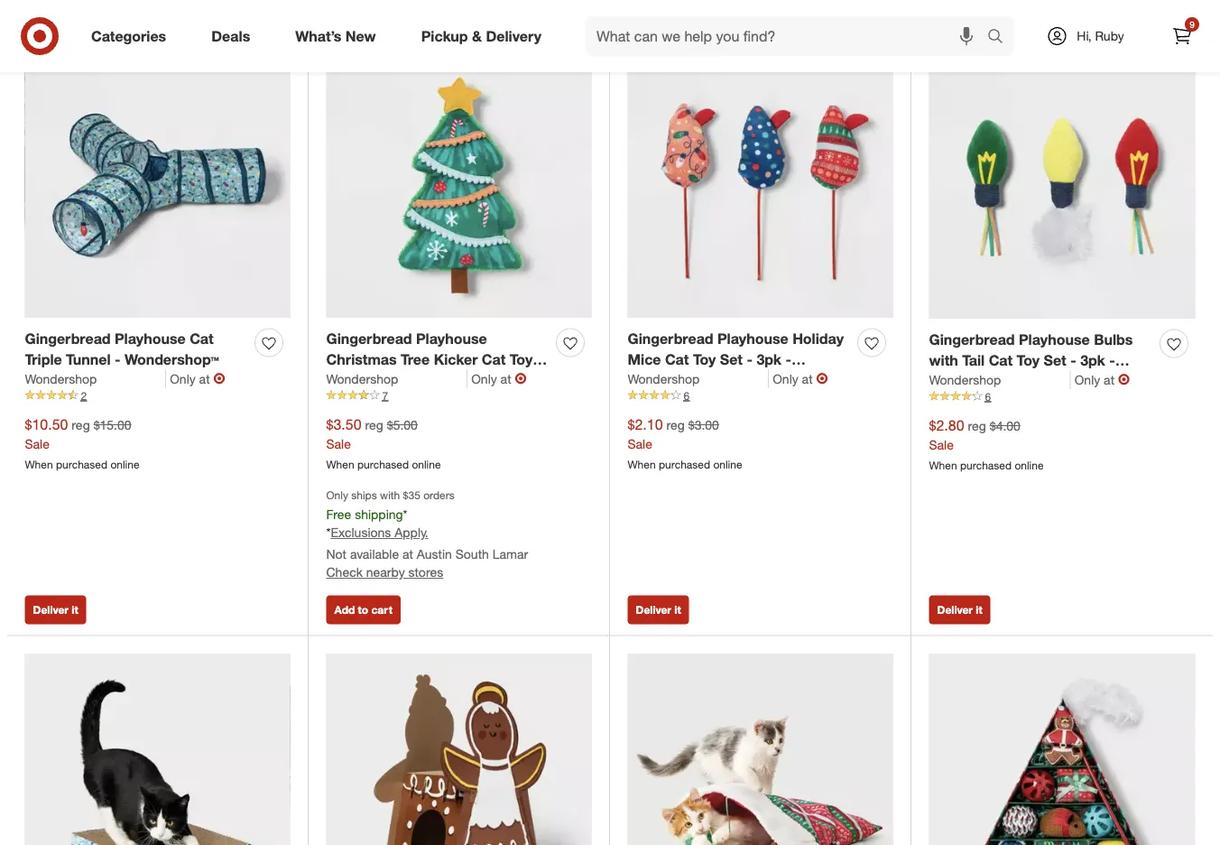 Task type: vqa. For each thing, say whether or not it's contained in the screenshot.
the When for $2.80
yes



Task type: describe. For each thing, give the bounding box(es) containing it.
categories link
[[76, 16, 189, 56]]

wondershop link for tail
[[930, 371, 1072, 389]]

check inside the only ships with $35 orders free shipping * * exclusions apply. not available at austin south lamar check nearby stores
[[326, 564, 363, 580]]

with inside the only ships with $35 orders free shipping * * exclusions apply. not available at austin south lamar check nearby stores
[[380, 489, 400, 502]]

to
[[358, 603, 369, 617]]

wondershop link for cat
[[628, 370, 770, 388]]

only inside the only ships with $35 orders free shipping * * exclusions apply. not available at austin south lamar check nearby stores
[[326, 489, 349, 502]]

$3.50 reg $5.00 sale when purchased online
[[326, 415, 441, 471]]

cat inside gingerbread playhouse cat triple tunnel - wondershop™
[[190, 330, 214, 347]]

stores inside button
[[67, 2, 97, 15]]

purchased for $10.50
[[56, 457, 108, 471]]

$2.80
[[930, 416, 965, 434]]

only at ¬ for gingerbread playhouse holiday mice cat toy set - 3pk - wondershop™
[[773, 370, 829, 387]]

wondershop for triple
[[25, 371, 97, 386]]

sale for $2.10
[[628, 436, 653, 451]]

what's
[[296, 27, 342, 45]]

7 link
[[326, 388, 592, 404]]

$10.50 reg $15.00 sale when purchased online
[[25, 415, 140, 471]]

reg for $2.10
[[667, 417, 685, 432]]

at for gingerbread playhouse holiday mice cat toy set - 3pk - wondershop™
[[802, 371, 813, 386]]

wondershop link for tunnel
[[25, 370, 166, 388]]

south
[[456, 546, 489, 562]]

pickup & delivery link
[[406, 16, 564, 56]]

$2.10
[[628, 415, 663, 433]]

reg for $2.80
[[968, 418, 987, 433]]

¬ for gingerbread playhouse christmas tree kicker cat toy - wondershop™
[[515, 370, 527, 387]]

gingerbread playhouse holiday mice cat toy set - 3pk - wondershop™ link
[[628, 328, 851, 389]]

sale for $3.50
[[326, 436, 351, 451]]

set inside gingerbread playhouse holiday mice cat toy set - 3pk - wondershop™
[[720, 350, 743, 368]]

reg for $3.50
[[365, 417, 384, 432]]

toy for gingerbread playhouse christmas tree kicker cat toy - wondershop™
[[510, 350, 533, 368]]

when for $3.50
[[326, 457, 355, 471]]

- inside gingerbread playhouse christmas tree kicker cat toy - wondershop™
[[537, 350, 543, 368]]

purchased for $3.50
[[358, 457, 409, 471]]

deals link
[[196, 16, 273, 56]]

hi,
[[1078, 28, 1092, 44]]

gingerbread for mice
[[628, 330, 714, 347]]

free
[[326, 506, 351, 522]]

shipping
[[355, 506, 403, 522]]

tree
[[401, 350, 430, 368]]

new
[[346, 27, 376, 45]]

with inside gingerbread playhouse bulbs with tail cat toy set - 3pk - wondershop™
[[930, 351, 959, 369]]

at for gingerbread playhouse cat triple tunnel - wondershop™
[[199, 371, 210, 386]]

check stores
[[33, 2, 97, 15]]

add to cart button
[[326, 596, 401, 625]]

gingerbread playhouse cat triple tunnel - wondershop™ link
[[25, 328, 248, 370]]

$2.10 reg $3.00 sale when purchased online
[[628, 415, 743, 471]]

gingerbread for triple
[[25, 330, 111, 347]]

deliver it for gingerbread playhouse bulbs with tail cat toy set - 3pk - wondershop™
[[938, 603, 983, 617]]

gingerbread playhouse christmas tree kicker cat toy - wondershop™ link
[[326, 328, 549, 389]]

pickup
[[421, 27, 468, 45]]

cat inside gingerbread playhouse christmas tree kicker cat toy - wondershop™
[[482, 350, 506, 368]]

$10.50
[[25, 415, 68, 433]]

playhouse for holiday
[[718, 330, 789, 347]]

gingerbread playhouse cat triple tunnel - wondershop™
[[25, 330, 219, 368]]

check nearby stores button
[[326, 564, 444, 582]]

ruby
[[1096, 28, 1125, 44]]

ships
[[352, 489, 377, 502]]

gingerbread for tree
[[326, 330, 412, 347]]

not
[[326, 546, 347, 562]]

3pk inside gingerbread playhouse holiday mice cat toy set - 3pk - wondershop™
[[757, 350, 782, 368]]

1 horizontal spatial *
[[403, 506, 408, 522]]

7
[[382, 389, 388, 402]]

pickup & delivery
[[421, 27, 542, 45]]

only at ¬ for gingerbread playhouse bulbs with tail cat toy set - 3pk - wondershop™
[[1075, 370, 1131, 388]]

search button
[[980, 16, 1023, 60]]

2
[[81, 389, 87, 402]]

categories
[[91, 27, 166, 45]]

purchased for $2.80
[[961, 458, 1012, 472]]

cat inside gingerbread playhouse bulbs with tail cat toy set - 3pk - wondershop™
[[989, 351, 1013, 369]]

austin
[[417, 546, 452, 562]]

gingerbread playhouse bulbs with tail cat toy set - 3pk - wondershop™ link
[[930, 329, 1154, 389]]

tunnel
[[66, 350, 111, 368]]

holiday
[[793, 330, 844, 347]]

kicker
[[434, 350, 478, 368]]

playhouse for bulbs
[[1019, 331, 1091, 348]]

only for gingerbread playhouse holiday mice cat toy set - 3pk - wondershop™
[[773, 371, 799, 386]]

stores inside the only ships with $35 orders free shipping * * exclusions apply. not available at austin south lamar check nearby stores
[[409, 564, 444, 580]]

1 vertical spatial *
[[326, 525, 331, 541]]

set inside gingerbread playhouse bulbs with tail cat toy set - 3pk - wondershop™
[[1044, 351, 1067, 369]]

only at ¬ for gingerbread playhouse cat triple tunnel - wondershop™
[[170, 370, 225, 387]]



Task type: locate. For each thing, give the bounding box(es) containing it.
online for $2.10
[[714, 457, 743, 471]]

at for gingerbread playhouse christmas tree kicker cat toy - wondershop™
[[501, 371, 512, 386]]

9 link
[[1163, 16, 1203, 56]]

¬ for gingerbread playhouse cat triple tunnel - wondershop™
[[214, 370, 225, 387]]

reg inside '$2.80 reg $4.00 sale when purchased online'
[[968, 418, 987, 433]]

deals
[[212, 27, 250, 45]]

online down $4.00
[[1015, 458, 1044, 472]]

gingerbread playhouse crinkle bag cat toy - wondershop™ image
[[628, 654, 894, 845], [628, 654, 894, 845]]

wondershop link up 7
[[326, 370, 468, 388]]

nearby
[[366, 564, 405, 580]]

reg left $3.00
[[667, 417, 685, 432]]

deliver
[[636, 2, 672, 15], [938, 2, 973, 15], [33, 603, 69, 617], [636, 603, 672, 617], [938, 603, 973, 617]]

wondershop™ down the christmas
[[326, 371, 421, 389]]

toy right tail
[[1017, 351, 1040, 369]]

purchased down "$15.00" at left
[[56, 457, 108, 471]]

toy inside gingerbread playhouse bulbs with tail cat toy set - 3pk - wondershop™
[[1017, 351, 1040, 369]]

playhouse inside gingerbread playhouse holiday mice cat toy set - 3pk - wondershop™
[[718, 330, 789, 347]]

playhouse left bulbs
[[1019, 331, 1091, 348]]

gingerbread up mice
[[628, 330, 714, 347]]

purchased inside $2.10 reg $3.00 sale when purchased online
[[659, 457, 711, 471]]

delivery
[[486, 27, 542, 45]]

deliver for gingerbread playhouse bulbs with tail cat toy set - 3pk - wondershop™
[[938, 603, 973, 617]]

wondershop™ inside gingerbread playhouse christmas tree kicker cat toy - wondershop™
[[326, 371, 421, 389]]

sale down $10.50
[[25, 436, 50, 451]]

sale inside $3.50 reg $5.00 sale when purchased online
[[326, 436, 351, 451]]

when inside '$2.80 reg $4.00 sale when purchased online'
[[930, 458, 958, 472]]

$5.00
[[387, 417, 418, 432]]

at inside the only ships with $35 orders free shipping * * exclusions apply. not available at austin south lamar check nearby stores
[[403, 546, 414, 562]]

online inside $10.50 reg $15.00 sale when purchased online
[[111, 457, 140, 471]]

playhouse inside gingerbread playhouse cat triple tunnel - wondershop™
[[115, 330, 186, 347]]

sale for $10.50
[[25, 436, 50, 451]]

when inside $3.50 reg $5.00 sale when purchased online
[[326, 457, 355, 471]]

it for gingerbread playhouse bulbs with tail cat toy set - 3pk - wondershop™
[[976, 603, 983, 617]]

0 horizontal spatial *
[[326, 525, 331, 541]]

search
[[980, 29, 1023, 47]]

when down $2.80
[[930, 458, 958, 472]]

cat up 2 link
[[190, 330, 214, 347]]

online down "$15.00" at left
[[111, 457, 140, 471]]

purchased up ships on the bottom left
[[358, 457, 409, 471]]

at
[[199, 371, 210, 386], [501, 371, 512, 386], [802, 371, 813, 386], [1104, 371, 1115, 387], [403, 546, 414, 562]]

gingerbread playhouse 2 story cat scratcher - wondershop™ image
[[326, 654, 592, 845], [326, 654, 592, 845]]

reg inside $3.50 reg $5.00 sale when purchased online
[[365, 417, 384, 432]]

0 horizontal spatial with
[[380, 489, 400, 502]]

when for $2.80
[[930, 458, 958, 472]]

sale down $2.80
[[930, 436, 954, 452]]

0 horizontal spatial 6
[[684, 389, 690, 402]]

1 horizontal spatial 3pk
[[1081, 351, 1106, 369]]

0 horizontal spatial stores
[[67, 2, 97, 15]]

wondershop™ down mice
[[628, 371, 723, 389]]

gingerbread playhouse bulbs with tail cat toy set - 3pk - wondershop™
[[930, 331, 1134, 389]]

1 vertical spatial stores
[[409, 564, 444, 580]]

0 horizontal spatial 3pk
[[757, 350, 782, 368]]

1 horizontal spatial toy
[[693, 350, 716, 368]]

what's new link
[[280, 16, 399, 56]]

bulbs
[[1095, 331, 1134, 348]]

¬ for gingerbread playhouse bulbs with tail cat toy set - 3pk - wondershop™
[[1119, 370, 1131, 388]]

reg for $10.50
[[72, 417, 90, 432]]

cat right mice
[[665, 350, 689, 368]]

0 vertical spatial with
[[930, 351, 959, 369]]

what's new
[[296, 27, 376, 45]]

playhouse up 2 link
[[115, 330, 186, 347]]

triple
[[25, 350, 62, 368]]

0 vertical spatial check
[[33, 2, 64, 15]]

deliver it for gingerbread playhouse holiday mice cat toy set - 3pk - wondershop™
[[636, 603, 681, 617]]

purchased for $2.10
[[659, 457, 711, 471]]

mice
[[628, 350, 661, 368]]

at up 2 link
[[199, 371, 210, 386]]

only for gingerbread playhouse cat triple tunnel - wondershop™
[[170, 371, 196, 386]]

playhouse left holiday
[[718, 330, 789, 347]]

cat right tail
[[989, 351, 1013, 369]]

christmas
[[326, 350, 397, 368]]

wondershop down triple
[[25, 371, 97, 386]]

when up ships on the bottom left
[[326, 457, 355, 471]]

reg down "2"
[[72, 417, 90, 432]]

purchased inside '$2.80 reg $4.00 sale when purchased online'
[[961, 458, 1012, 472]]

wondershop link up $3.00
[[628, 370, 770, 388]]

cart
[[372, 603, 393, 617]]

apply.
[[395, 525, 429, 541]]

set right tail
[[1044, 351, 1067, 369]]

only at ¬ up 2 link
[[170, 370, 225, 387]]

6 link for set
[[930, 389, 1196, 404]]

online down $3.00
[[714, 457, 743, 471]]

wondershop
[[25, 371, 97, 386], [326, 371, 398, 386], [628, 371, 700, 386], [930, 371, 1002, 387]]

1 horizontal spatial set
[[1044, 351, 1067, 369]]

purchased inside $10.50 reg $15.00 sale when purchased online
[[56, 457, 108, 471]]

at down holiday
[[802, 371, 813, 386]]

$15.00
[[94, 417, 131, 432]]

only for gingerbread playhouse christmas tree kicker cat toy - wondershop™
[[472, 371, 497, 386]]

purchased inside $3.50 reg $5.00 sale when purchased online
[[358, 457, 409, 471]]

deliver for gingerbread playhouse cat triple tunnel - wondershop™
[[33, 603, 69, 617]]

wondershop™ up 2 link
[[125, 350, 219, 368]]

only up free
[[326, 489, 349, 502]]

wondershop™ inside gingerbread playhouse bulbs with tail cat toy set - 3pk - wondershop™
[[930, 372, 1024, 389]]

deliver it button for gingerbread playhouse holiday mice cat toy set - 3pk - wondershop™
[[628, 596, 690, 625]]

deliver it for gingerbread playhouse cat triple tunnel - wondershop™
[[33, 603, 78, 617]]

toy inside gingerbread playhouse christmas tree kicker cat toy - wondershop™
[[510, 350, 533, 368]]

deliver it button
[[628, 0, 690, 23], [930, 0, 991, 23], [25, 596, 86, 625], [628, 596, 690, 625], [930, 596, 991, 625]]

hi, ruby
[[1078, 28, 1125, 44]]

0 vertical spatial *
[[403, 506, 408, 522]]

sale down '$3.50'
[[326, 436, 351, 451]]

add
[[335, 603, 355, 617]]

reg left $5.00
[[365, 417, 384, 432]]

gingerbread
[[25, 330, 111, 347], [326, 330, 412, 347], [628, 330, 714, 347], [930, 331, 1015, 348]]

exclusions
[[331, 525, 391, 541]]

* down the $35
[[403, 506, 408, 522]]

gingerbread playhouse christmas tree kicker cat toy - wondershop™
[[326, 330, 543, 389]]

wondershop down mice
[[628, 371, 700, 386]]

gingerbread inside gingerbread playhouse bulbs with tail cat toy set - 3pk - wondershop™
[[930, 331, 1015, 348]]

wondershop down tail
[[930, 371, 1002, 387]]

at for gingerbread playhouse bulbs with tail cat toy set - 3pk - wondershop™
[[1104, 371, 1115, 387]]

with up shipping at left bottom
[[380, 489, 400, 502]]

playhouse up kicker
[[416, 330, 487, 347]]

$2.80 reg $4.00 sale when purchased online
[[930, 416, 1044, 472]]

gingerbread up tail
[[930, 331, 1015, 348]]

0 horizontal spatial 6 link
[[628, 388, 894, 404]]

online for $3.50
[[412, 457, 441, 471]]

only at ¬ up '7' link
[[472, 370, 527, 387]]

set right mice
[[720, 350, 743, 368]]

¬ down holiday
[[817, 370, 829, 387]]

wondershop™
[[125, 350, 219, 368], [326, 371, 421, 389], [628, 371, 723, 389], [930, 372, 1024, 389]]

check
[[33, 2, 64, 15], [326, 564, 363, 580]]

playhouse for cat
[[115, 330, 186, 347]]

* down free
[[326, 525, 331, 541]]

orders
[[424, 489, 455, 502]]

¬
[[214, 370, 225, 387], [515, 370, 527, 387], [817, 370, 829, 387], [1119, 370, 1131, 388]]

online inside $2.10 reg $3.00 sale when purchased online
[[714, 457, 743, 471]]

wondershop™ down tail
[[930, 372, 1024, 389]]

only at ¬ down bulbs
[[1075, 370, 1131, 388]]

with left tail
[[930, 351, 959, 369]]

at up '7' link
[[501, 371, 512, 386]]

when
[[25, 457, 53, 471], [326, 457, 355, 471], [628, 457, 656, 471], [930, 458, 958, 472]]

toy
[[510, 350, 533, 368], [693, 350, 716, 368], [1017, 351, 1040, 369]]

only down bulbs
[[1075, 371, 1101, 387]]

sale down $2.10
[[628, 436, 653, 451]]

check inside button
[[33, 2, 64, 15]]

1 horizontal spatial 6
[[986, 389, 992, 403]]

reg inside $2.10 reg $3.00 sale when purchased online
[[667, 417, 685, 432]]

tail
[[963, 351, 985, 369]]

playhouse for christmas
[[416, 330, 487, 347]]

lamar
[[493, 546, 528, 562]]

wondershop link
[[25, 370, 166, 388], [326, 370, 468, 388], [628, 370, 770, 388], [930, 371, 1072, 389]]

stores down austin
[[409, 564, 444, 580]]

wondershop for tree
[[326, 371, 398, 386]]

gingerbread playhouse cat triple tunnel - wondershop™ image
[[25, 52, 290, 318], [25, 52, 290, 318]]

when down $2.10
[[628, 457, 656, 471]]

at down bulbs
[[1104, 371, 1115, 387]]

9
[[1190, 19, 1195, 30]]

6 for cat
[[684, 389, 690, 402]]

1 vertical spatial check
[[326, 564, 363, 580]]

wondershop down the christmas
[[326, 371, 398, 386]]

add to cart
[[335, 603, 393, 617]]

at down apply.
[[403, 546, 414, 562]]

deliver it button for gingerbread playhouse cat triple tunnel - wondershop™
[[25, 596, 86, 625]]

cat inside gingerbread playhouse holiday mice cat toy set - 3pk - wondershop™
[[665, 350, 689, 368]]

wondershop™ inside gingerbread playhouse holiday mice cat toy set - 3pk - wondershop™
[[628, 371, 723, 389]]

only down holiday
[[773, 371, 799, 386]]

&
[[472, 27, 482, 45]]

playhouse inside gingerbread playhouse bulbs with tail cat toy set - 3pk - wondershop™
[[1019, 331, 1091, 348]]

deliver it
[[636, 2, 681, 15], [938, 2, 983, 15], [33, 603, 78, 617], [636, 603, 681, 617], [938, 603, 983, 617]]

$35
[[403, 489, 421, 502]]

when for $2.10
[[628, 457, 656, 471]]

¬ up '7' link
[[515, 370, 527, 387]]

playhouse inside gingerbread playhouse christmas tree kicker cat toy - wondershop™
[[416, 330, 487, 347]]

check stores button
[[25, 0, 105, 23]]

1 horizontal spatial check
[[326, 564, 363, 580]]

sale inside $2.10 reg $3.00 sale when purchased online
[[628, 436, 653, 451]]

deliver for gingerbread playhouse holiday mice cat toy set - 3pk - wondershop™
[[636, 603, 672, 617]]

gingerbread up tunnel
[[25, 330, 111, 347]]

only at ¬ for gingerbread playhouse christmas tree kicker cat toy - wondershop™
[[472, 370, 527, 387]]

gingerbread inside gingerbread playhouse cat triple tunnel - wondershop™
[[25, 330, 111, 347]]

1 vertical spatial with
[[380, 489, 400, 502]]

only at ¬
[[170, 370, 225, 387], [472, 370, 527, 387], [773, 370, 829, 387], [1075, 370, 1131, 388]]

6
[[684, 389, 690, 402], [986, 389, 992, 403]]

¬ up 2 link
[[214, 370, 225, 387]]

2 horizontal spatial toy
[[1017, 351, 1040, 369]]

6 up $4.00
[[986, 389, 992, 403]]

with
[[930, 351, 959, 369], [380, 489, 400, 502]]

exclusions apply. link
[[331, 525, 429, 541]]

purchased down $4.00
[[961, 458, 1012, 472]]

0 vertical spatial stores
[[67, 2, 97, 15]]

¬ for gingerbread playhouse holiday mice cat toy set - 3pk - wondershop™
[[817, 370, 829, 387]]

online
[[111, 457, 140, 471], [412, 457, 441, 471], [714, 457, 743, 471], [1015, 458, 1044, 472]]

6 up $3.00
[[684, 389, 690, 402]]

0 horizontal spatial check
[[33, 2, 64, 15]]

wondershop link up "2"
[[25, 370, 166, 388]]

1 horizontal spatial with
[[930, 351, 959, 369]]

online up the orders
[[412, 457, 441, 471]]

set
[[720, 350, 743, 368], [1044, 351, 1067, 369]]

¬ down bulbs
[[1119, 370, 1131, 388]]

toy right kicker
[[510, 350, 533, 368]]

online inside '$2.80 reg $4.00 sale when purchased online'
[[1015, 458, 1044, 472]]

sale inside $10.50 reg $15.00 sale when purchased online
[[25, 436, 50, 451]]

it for gingerbread playhouse holiday mice cat toy set - 3pk - wondershop™
[[675, 603, 681, 617]]

toy for gingerbread playhouse bulbs with tail cat toy set - 3pk - wondershop™
[[1017, 351, 1040, 369]]

3pk
[[757, 350, 782, 368], [1081, 351, 1106, 369]]

6 link for -
[[628, 388, 894, 404]]

wondershop link down tail
[[930, 371, 1072, 389]]

gingerbread playhouse christmas tree kicker cat toy - wondershop™ image
[[326, 52, 592, 318], [326, 52, 592, 318]]

- inside gingerbread playhouse cat triple tunnel - wondershop™
[[115, 350, 121, 368]]

1 horizontal spatial stores
[[409, 564, 444, 580]]

purchased down $3.00
[[659, 457, 711, 471]]

6 link
[[628, 388, 894, 404], [930, 389, 1196, 404]]

3pk inside gingerbread playhouse bulbs with tail cat toy set - 3pk - wondershop™
[[1081, 351, 1106, 369]]

gingerbread up the christmas
[[326, 330, 412, 347]]

when down $10.50
[[25, 457, 53, 471]]

6 link up $4.00
[[930, 389, 1196, 404]]

gingerbread playhouse cat toy set - 10pc - wondershop™ image
[[930, 654, 1196, 845], [930, 654, 1196, 845]]

1 horizontal spatial 6 link
[[930, 389, 1196, 404]]

sale for $2.80
[[930, 436, 954, 452]]

only up '7' link
[[472, 371, 497, 386]]

when inside $2.10 reg $3.00 sale when purchased online
[[628, 457, 656, 471]]

toy inside gingerbread playhouse holiday mice cat toy set - 3pk - wondershop™
[[693, 350, 716, 368]]

6 for tail
[[986, 389, 992, 403]]

toy right mice
[[693, 350, 716, 368]]

only
[[170, 371, 196, 386], [472, 371, 497, 386], [773, 371, 799, 386], [1075, 371, 1101, 387], [326, 489, 349, 502]]

online for $2.80
[[1015, 458, 1044, 472]]

online inside $3.50 reg $5.00 sale when purchased online
[[412, 457, 441, 471]]

gingerbread playhouse cat scratcher board - 2pk - wondershop™ image
[[25, 654, 290, 845], [25, 654, 290, 845]]

deliver it button for gingerbread playhouse bulbs with tail cat toy set - 3pk - wondershop™
[[930, 596, 991, 625]]

*
[[403, 506, 408, 522], [326, 525, 331, 541]]

purchased
[[56, 457, 108, 471], [358, 457, 409, 471], [659, 457, 711, 471], [961, 458, 1012, 472]]

only ships with $35 orders free shipping * * exclusions apply. not available at austin south lamar check nearby stores
[[326, 489, 528, 580]]

playhouse
[[115, 330, 186, 347], [416, 330, 487, 347], [718, 330, 789, 347], [1019, 331, 1091, 348]]

gingerbread playhouse holiday mice cat toy set - 3pk - wondershop™ image
[[628, 52, 894, 318], [628, 52, 894, 318]]

it
[[675, 2, 681, 15], [976, 2, 983, 15], [72, 603, 78, 617], [675, 603, 681, 617], [976, 603, 983, 617]]

gingerbread inside gingerbread playhouse holiday mice cat toy set - 3pk - wondershop™
[[628, 330, 714, 347]]

when for $10.50
[[25, 457, 53, 471]]

it for gingerbread playhouse cat triple tunnel - wondershop™
[[72, 603, 78, 617]]

reg inside $10.50 reg $15.00 sale when purchased online
[[72, 417, 90, 432]]

wondershop for with
[[930, 371, 1002, 387]]

available
[[350, 546, 399, 562]]

What can we help you find? suggestions appear below search field
[[586, 16, 992, 56]]

sale
[[25, 436, 50, 451], [326, 436, 351, 451], [628, 436, 653, 451], [930, 436, 954, 452]]

wondershop for mice
[[628, 371, 700, 386]]

0 horizontal spatial set
[[720, 350, 743, 368]]

reg
[[72, 417, 90, 432], [365, 417, 384, 432], [667, 417, 685, 432], [968, 418, 987, 433]]

only for gingerbread playhouse bulbs with tail cat toy set - 3pk - wondershop™
[[1075, 371, 1101, 387]]

stores up categories
[[67, 2, 97, 15]]

stores
[[67, 2, 97, 15], [409, 564, 444, 580]]

$3.00
[[689, 417, 720, 432]]

only up 2 link
[[170, 371, 196, 386]]

cat right kicker
[[482, 350, 506, 368]]

when inside $10.50 reg $15.00 sale when purchased online
[[25, 457, 53, 471]]

gingerbread for with
[[930, 331, 1015, 348]]

0 horizontal spatial toy
[[510, 350, 533, 368]]

only at ¬ down holiday
[[773, 370, 829, 387]]

online for $10.50
[[111, 457, 140, 471]]

$3.50
[[326, 415, 362, 433]]

wondershop™ inside gingerbread playhouse cat triple tunnel - wondershop™
[[125, 350, 219, 368]]

sale inside '$2.80 reg $4.00 sale when purchased online'
[[930, 436, 954, 452]]

2 link
[[25, 388, 290, 404]]

-
[[115, 350, 121, 368], [537, 350, 543, 368], [747, 350, 753, 368], [786, 350, 792, 368], [1071, 351, 1077, 369], [1110, 351, 1116, 369]]

reg left $4.00
[[968, 418, 987, 433]]

gingerbread inside gingerbread playhouse christmas tree kicker cat toy - wondershop™
[[326, 330, 412, 347]]

gingerbread playhouse holiday mice cat toy set - 3pk - wondershop™
[[628, 330, 844, 389]]

gingerbread playhouse bulbs with tail cat toy set - 3pk - wondershop™ image
[[930, 52, 1196, 319], [930, 52, 1196, 319]]

$4.00
[[990, 418, 1021, 433]]

wondershop link for kicker
[[326, 370, 468, 388]]

6 link up $3.00
[[628, 388, 894, 404]]



